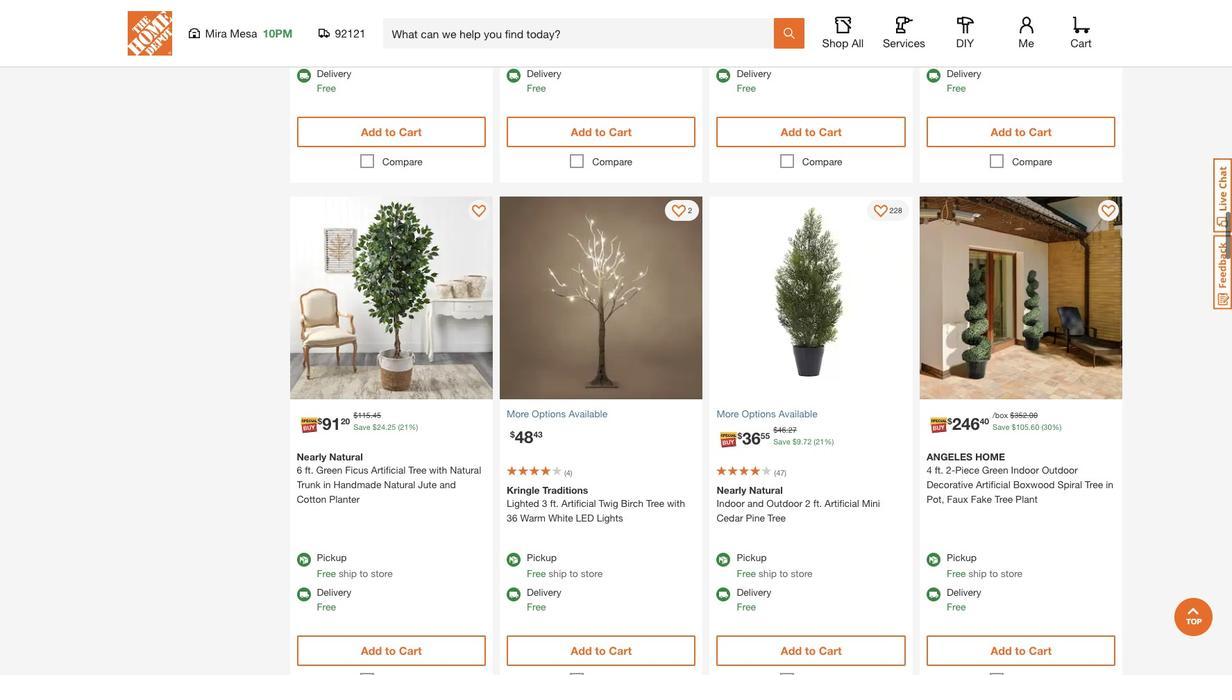 Task type: describe. For each thing, give the bounding box(es) containing it.
$ right /box
[[1011, 411, 1015, 420]]

1 compare from the left
[[383, 156, 423, 167]]

more options available link for traditions
[[507, 407, 696, 421]]

47
[[776, 468, 785, 477]]

delivery free for available shipping icon for pickup free ship to store
[[527, 67, 562, 94]]

and inside nearly natural 6 ft. green ficus artificial tree with natural trunk in handmade natural jute and cotton planter
[[440, 479, 456, 491]]

ft. inside the kringle traditions lighted 3 ft. artificial twig birch tree with 36 warm white led lights
[[550, 498, 559, 509]]

27
[[789, 425, 797, 434]]

free for lighted 3 ft. artificial twig birch tree with 36 warm white led lights image's available shipping image
[[527, 601, 546, 613]]

$ 246 40
[[948, 414, 990, 433]]

led
[[576, 512, 594, 524]]

with inside nearly natural 6 ft. green ficus artificial tree with natural trunk in handmade natural jute and cotton planter
[[429, 464, 447, 476]]

6
[[297, 464, 302, 476]]

91
[[322, 414, 341, 433]]

$ 91 20
[[318, 414, 350, 433]]

) for traditions
[[571, 468, 573, 477]]

ship inside the pickup ship to store
[[339, 49, 357, 60]]

What can we help you find today? search field
[[392, 19, 773, 48]]

free for left available for pickup image
[[527, 568, 546, 579]]

available shipping image for pickup free ship to store
[[507, 69, 521, 83]]

and inside nearly natural indoor and outdoor 2 ft. artificial mini cedar pine tree
[[748, 498, 764, 509]]

available for nearly natural
[[779, 408, 818, 420]]

$ down 352
[[1012, 422, 1016, 431]]

outdoor inside nearly natural indoor and outdoor 2 ft. artificial mini cedar pine tree
[[767, 498, 803, 509]]

with inside the kringle traditions lighted 3 ft. artificial twig birch tree with 36 warm white led lights
[[667, 498, 685, 509]]

display image for nearly natural indoor and outdoor 2 ft. artificial mini cedar pine tree
[[874, 205, 888, 219]]

delivery free for "4 ft. 2-piece green indoor outdoor decorative artificial boxwood spiral tree in pot, faux fake tree plant" image available shipping image
[[947, 586, 982, 613]]

92121 button
[[318, 26, 366, 40]]

60
[[1031, 422, 1040, 431]]

free for available shipping icon associated with pickup ship to store
[[317, 82, 336, 94]]

24
[[377, 422, 386, 431]]

delivery free for available shipping icon associated with pickup ship to store
[[317, 67, 352, 94]]

angeles
[[927, 451, 973, 463]]

00
[[1030, 411, 1038, 420]]

pot,
[[927, 493, 945, 505]]

pine
[[746, 512, 765, 524]]

save inside /box $ 352 . 00 save $ 105 . 60 ( 30 %)
[[993, 422, 1010, 431]]

kringle
[[507, 484, 540, 496]]

feedback link image
[[1214, 235, 1233, 310]]

all
[[852, 36, 864, 49]]

shop all
[[823, 36, 864, 49]]

me
[[1019, 36, 1035, 49]]

artificial inside nearly natural 6 ft. green ficus artificial tree with natural trunk in handmade natural jute and cotton planter
[[371, 464, 406, 476]]

3
[[542, 498, 548, 509]]

tree inside the kringle traditions lighted 3 ft. artificial twig birch tree with 36 warm white led lights
[[646, 498, 665, 509]]

$ 115 . 45 save $ 24 . 25 ( 21 %)
[[354, 411, 418, 431]]

( 47 )
[[775, 468, 787, 477]]

9
[[797, 437, 801, 446]]

105
[[1016, 422, 1029, 431]]

indoor and outdoor 2 ft. artificial mini cedar pine tree image
[[710, 196, 913, 400]]

delivery free for 6 ft. green ficus artificial tree with natural trunk in handmade natural jute and cotton planter image available shipping image
[[317, 586, 352, 613]]

ft. inside nearly natural indoor and outdoor 2 ft. artificial mini cedar pine tree
[[814, 498, 822, 509]]

$ right 20
[[354, 411, 358, 420]]

25
[[388, 422, 396, 431]]

outdoor inside 'angeles home 4 ft. 2-piece green indoor outdoor decorative artificial boxwood spiral tree in pot, faux fake tree plant'
[[1042, 464, 1078, 476]]

spiral
[[1058, 479, 1083, 491]]

available for pickup image for indoor and outdoor 2 ft. artificial mini cedar pine tree image
[[717, 553, 731, 567]]

( inside $ 46 . 27 save $ 9 . 72 ( 21 %)
[[814, 437, 816, 446]]

36 inside the kringle traditions lighted 3 ft. artificial twig birch tree with 36 warm white led lights
[[507, 512, 518, 524]]

available shipping image for pickup ship to store
[[297, 69, 311, 83]]

green inside nearly natural 6 ft. green ficus artificial tree with natural trunk in handmade natural jute and cotton planter
[[316, 464, 343, 476]]

handmade
[[334, 479, 382, 491]]

jute
[[418, 479, 437, 491]]

decorative
[[927, 479, 974, 491]]

lights
[[597, 512, 623, 524]]

boxwood
[[1014, 479, 1055, 491]]

free for indoor and outdoor 2 ft. artificial mini cedar pine tree image's available for pickup icon
[[737, 568, 756, 579]]

mira
[[205, 26, 227, 40]]

warm
[[520, 512, 546, 524]]

nearly natural indoor and outdoor 2 ft. artificial mini cedar pine tree
[[717, 484, 881, 524]]

4 compare from the left
[[1013, 156, 1053, 167]]

options for natural
[[742, 408, 776, 420]]

( 4 )
[[565, 468, 573, 477]]

$ down 27
[[793, 437, 797, 446]]

in inside nearly natural 6 ft. green ficus artificial tree with natural trunk in handmade natural jute and cotton planter
[[323, 479, 331, 491]]

diy button
[[943, 17, 988, 50]]

more for nearly natural indoor and outdoor 2 ft. artificial mini cedar pine tree
[[717, 408, 739, 420]]

ft. inside 'angeles home 4 ft. 2-piece green indoor outdoor decorative artificial boxwood spiral tree in pot, faux fake tree plant'
[[935, 464, 944, 476]]

mesa
[[230, 26, 257, 40]]

delivery free for available shipping image related to indoor and outdoor 2 ft. artificial mini cedar pine tree image
[[737, 586, 772, 613]]

available for pickup image for "4 ft. 2-piece green indoor outdoor decorative artificial boxwood spiral tree in pot, faux fake tree plant" image
[[927, 553, 941, 567]]

plant
[[1016, 493, 1038, 505]]

services
[[883, 36, 926, 49]]

nearly for ft.
[[297, 451, 327, 463]]

twig
[[599, 498, 619, 509]]

more options available link for natural
[[717, 407, 906, 421]]

pickup for "4 ft. 2-piece green indoor outdoor decorative artificial boxwood spiral tree in pot, faux fake tree plant" image available shipping image
[[947, 552, 977, 563]]

shop all button
[[821, 17, 866, 50]]

home
[[976, 451, 1006, 463]]

pickup for available shipping image related to indoor and outdoor 2 ft. artificial mini cedar pine tree image
[[737, 552, 767, 563]]

store inside the pickup ship to store
[[371, 49, 393, 60]]

cotton
[[297, 493, 327, 505]]

) for natural
[[785, 468, 787, 477]]

10pm
[[263, 26, 293, 40]]

save for 36
[[774, 437, 791, 446]]

( up traditions
[[565, 468, 566, 477]]

pickup free ship to store for indoor and outdoor 2 ft. artificial mini cedar pine tree image's available for pickup icon
[[737, 552, 813, 579]]

available for pickup image for 6 ft. green ficus artificial tree with natural trunk in handmade natural jute and cotton planter image
[[297, 553, 311, 567]]

72
[[804, 437, 812, 446]]

246
[[953, 414, 980, 433]]

mini
[[862, 498, 881, 509]]

shop
[[823, 36, 849, 49]]

the home depot logo image
[[127, 11, 172, 56]]

pickup free ship to store for available for pickup icon associated with "4 ft. 2-piece green indoor outdoor decorative artificial boxwood spiral tree in pot, faux fake tree plant" image
[[947, 552, 1023, 579]]

352
[[1015, 411, 1028, 420]]



Task type: vqa. For each thing, say whether or not it's contained in the screenshot.
bottommost The Get
no



Task type: locate. For each thing, give the bounding box(es) containing it.
0 horizontal spatial available shipping image
[[297, 69, 311, 83]]

$ 36 55
[[738, 428, 770, 448]]

tree
[[408, 464, 427, 476], [1085, 479, 1104, 491], [995, 493, 1013, 505], [646, 498, 665, 509], [768, 512, 786, 524]]

display image for 246
[[1102, 205, 1116, 219]]

%) inside /box $ 352 . 00 save $ 105 . 60 ( 30 %)
[[1052, 422, 1062, 431]]

artificial inside nearly natural indoor and outdoor 2 ft. artificial mini cedar pine tree
[[825, 498, 860, 509]]

display image for kringle traditions lighted 3 ft. artificial twig birch tree with 36 warm white led lights
[[672, 205, 686, 219]]

/box $ 352 . 00 save $ 105 . 60 ( 30 %)
[[993, 411, 1062, 431]]

0 horizontal spatial nearly
[[297, 451, 327, 463]]

2 options from the left
[[742, 408, 776, 420]]

$ inside $ 36 55
[[738, 430, 742, 441]]

$ 46 . 27 save $ 9 . 72 ( 21 %)
[[774, 425, 834, 446]]

1 horizontal spatial display image
[[874, 205, 888, 219]]

delivery
[[317, 67, 352, 79], [527, 67, 562, 79], [737, 67, 772, 79], [947, 67, 982, 79], [317, 586, 352, 598], [527, 586, 562, 598], [737, 586, 772, 598], [947, 586, 982, 598]]

21 inside $ 115 . 45 save $ 24 . 25 ( 21 %)
[[400, 422, 409, 431]]

to
[[360, 49, 368, 60], [570, 49, 578, 60], [780, 49, 788, 60], [990, 49, 999, 60], [385, 125, 396, 138], [595, 125, 606, 138], [805, 125, 816, 138], [1015, 125, 1026, 138], [360, 568, 368, 579], [570, 568, 578, 579], [780, 568, 788, 579], [990, 568, 999, 579], [385, 644, 396, 657], [595, 644, 606, 657], [805, 644, 816, 657], [1015, 644, 1026, 657]]

6 ft. green ficus artificial tree with natural trunk in handmade natural jute and cotton planter image
[[290, 196, 493, 400]]

available up 27
[[779, 408, 818, 420]]

pickup for available shipping icon associated with pickup ship to store
[[317, 33, 347, 44]]

pickup for available shipping icon for pickup free ship to store
[[527, 33, 557, 44]]

1 horizontal spatial display image
[[1102, 205, 1116, 219]]

$ 48 43
[[510, 427, 543, 447]]

1 horizontal spatial )
[[785, 468, 787, 477]]

tree right spiral
[[1085, 479, 1104, 491]]

lighted
[[507, 498, 540, 509]]

0 horizontal spatial in
[[323, 479, 331, 491]]

.
[[371, 411, 373, 420], [1028, 411, 1030, 420], [386, 422, 388, 431], [1029, 422, 1031, 431], [787, 425, 789, 434], [801, 437, 804, 446]]

cedar
[[717, 512, 743, 524]]

2 more options available link from the left
[[717, 407, 906, 421]]

ft. left mini
[[814, 498, 822, 509]]

pickup for 6 ft. green ficus artificial tree with natural trunk in handmade natural jute and cotton planter image available shipping image
[[317, 552, 347, 563]]

43
[[534, 429, 543, 440]]

4
[[927, 464, 932, 476], [566, 468, 571, 477]]

planter
[[329, 493, 360, 505]]

1 horizontal spatial more options available
[[717, 408, 818, 420]]

nearly inside nearly natural indoor and outdoor 2 ft. artificial mini cedar pine tree
[[717, 484, 747, 496]]

nearly
[[297, 451, 327, 463], [717, 484, 747, 496]]

( right 60
[[1042, 422, 1044, 431]]

1 ) from the left
[[571, 468, 573, 477]]

2 more options available from the left
[[717, 408, 818, 420]]

ft. right 6
[[305, 464, 314, 476]]

more options available up 46 at the right of the page
[[717, 408, 818, 420]]

more
[[507, 408, 529, 420], [717, 408, 739, 420]]

0 horizontal spatial available
[[569, 408, 608, 420]]

21 right 72
[[816, 437, 825, 446]]

birch
[[621, 498, 644, 509]]

4 inside 'angeles home 4 ft. 2-piece green indoor outdoor decorative artificial boxwood spiral tree in pot, faux fake tree plant'
[[927, 464, 932, 476]]

40
[[980, 416, 990, 426]]

0 horizontal spatial display image
[[472, 205, 486, 219]]

more options available for natural
[[717, 408, 818, 420]]

0 vertical spatial 21
[[400, 422, 409, 431]]

1 vertical spatial 2
[[806, 498, 811, 509]]

115
[[358, 411, 371, 420]]

save inside $ 115 . 45 save $ 24 . 25 ( 21 %)
[[354, 422, 371, 431]]

( inside $ 115 . 45 save $ 24 . 25 ( 21 %)
[[398, 422, 400, 431]]

2 available from the left
[[779, 408, 818, 420]]

1 vertical spatial available for pickup image
[[507, 553, 521, 567]]

1 horizontal spatial available
[[779, 408, 818, 420]]

228 button
[[867, 200, 910, 221]]

0 horizontal spatial outdoor
[[767, 498, 803, 509]]

nearly for and
[[717, 484, 747, 496]]

free for top available for pickup image
[[737, 49, 756, 60]]

$ inside $ 91 20
[[318, 416, 322, 426]]

display image
[[672, 205, 686, 219], [874, 205, 888, 219]]

cart link
[[1066, 17, 1097, 50]]

special
[[159, 15, 191, 27]]

more options available up the 43
[[507, 408, 608, 420]]

1 vertical spatial and
[[748, 498, 764, 509]]

ft. inside nearly natural 6 ft. green ficus artificial tree with natural trunk in handmade natural jute and cotton planter
[[305, 464, 314, 476]]

available
[[569, 408, 608, 420], [779, 408, 818, 420]]

available shipping image for 6 ft. green ficus artificial tree with natural trunk in handmade natural jute and cotton planter image
[[297, 588, 311, 602]]

0 horizontal spatial display image
[[672, 205, 686, 219]]

0 horizontal spatial available for pickup image
[[507, 553, 521, 567]]

%) right 25
[[409, 422, 418, 431]]

2 display image from the left
[[874, 205, 888, 219]]

21 for 91
[[400, 422, 409, 431]]

$ inside $ 48 43
[[510, 429, 515, 440]]

available shipping image for indoor and outdoor 2 ft. artificial mini cedar pine tree image
[[717, 588, 731, 602]]

2-
[[946, 464, 956, 476]]

indoor up boxwood
[[1012, 464, 1040, 476]]

1 more from the left
[[507, 408, 529, 420]]

1 more options available from the left
[[507, 408, 608, 420]]

in inside 'angeles home 4 ft. 2-piece green indoor outdoor decorative artificial boxwood spiral tree in pot, faux fake tree plant'
[[1106, 479, 1114, 491]]

1 horizontal spatial outdoor
[[1042, 464, 1078, 476]]

0 horizontal spatial 4
[[566, 468, 571, 477]]

0 horizontal spatial more options available link
[[507, 407, 696, 421]]

free for 6 ft. green ficus artificial tree with natural trunk in handmade natural jute and cotton planter image available shipping image
[[317, 601, 336, 613]]

0 vertical spatial nearly
[[297, 451, 327, 463]]

21 inside $ 46 . 27 save $ 9 . 72 ( 21 %)
[[816, 437, 825, 446]]

faux
[[947, 493, 969, 505]]

green inside 'angeles home 4 ft. 2-piece green indoor outdoor decorative artificial boxwood spiral tree in pot, faux fake tree plant'
[[983, 464, 1009, 476]]

save down /box
[[993, 422, 1010, 431]]

1 in from the left
[[323, 479, 331, 491]]

2 inside nearly natural indoor and outdoor 2 ft. artificial mini cedar pine tree
[[806, 498, 811, 509]]

48
[[515, 427, 534, 447]]

more for kringle traditions lighted 3 ft. artificial twig birch tree with 36 warm white led lights
[[507, 408, 529, 420]]

0 horizontal spatial more options available
[[507, 408, 608, 420]]

1 horizontal spatial 21
[[816, 437, 825, 446]]

%) for 91
[[409, 422, 418, 431]]

pickup free ship to store for left available for pickup image
[[527, 552, 603, 579]]

1 horizontal spatial in
[[1106, 479, 1114, 491]]

0 horizontal spatial indoor
[[717, 498, 745, 509]]

55
[[761, 430, 770, 441]]

pickup inside the pickup ship to store
[[317, 33, 347, 44]]

nearly natural 6 ft. green ficus artificial tree with natural trunk in handmade natural jute and cotton planter
[[297, 451, 481, 505]]

( right 25
[[398, 422, 400, 431]]

21 for 36
[[816, 437, 825, 446]]

tree right the "fake"
[[995, 493, 1013, 505]]

45
[[373, 411, 381, 420]]

2 compare from the left
[[593, 156, 633, 167]]

to inside the pickup ship to store
[[360, 49, 368, 60]]

artificial up led
[[562, 498, 596, 509]]

4 ft. 2-piece green indoor outdoor decorative artificial boxwood spiral tree in pot, faux fake tree plant image
[[920, 196, 1123, 400]]

available shipping image
[[717, 69, 731, 83], [927, 69, 941, 83], [297, 588, 311, 602], [507, 588, 521, 602], [717, 588, 731, 602], [927, 588, 941, 602]]

(
[[398, 422, 400, 431], [1042, 422, 1044, 431], [814, 437, 816, 446], [565, 468, 566, 477], [775, 468, 776, 477]]

2 inside dropdown button
[[688, 205, 693, 214]]

indoor up "cedar"
[[717, 498, 745, 509]]

%) right 60
[[1052, 422, 1062, 431]]

traditions
[[543, 484, 588, 496]]

add
[[361, 125, 382, 138], [571, 125, 592, 138], [781, 125, 802, 138], [991, 125, 1012, 138], [361, 644, 382, 657], [571, 644, 592, 657], [781, 644, 802, 657], [991, 644, 1012, 657]]

available up ( 4 )
[[569, 408, 608, 420]]

mira mesa 10pm
[[205, 26, 293, 40]]

with
[[429, 464, 447, 476], [667, 498, 685, 509]]

pickup ship to store
[[317, 33, 393, 60]]

1 more options available link from the left
[[507, 407, 696, 421]]

free for available shipping image related to indoor and outdoor 2 ft. artificial mini cedar pine tree image
[[737, 601, 756, 613]]

available for pickup image
[[297, 34, 311, 48], [507, 34, 521, 48], [297, 553, 311, 567], [717, 553, 731, 567], [927, 553, 941, 567]]

pickup free ship to store
[[527, 33, 603, 60], [737, 33, 813, 60], [947, 33, 1023, 60], [317, 552, 393, 579], [527, 552, 603, 579], [737, 552, 813, 579], [947, 552, 1023, 579]]

1 display image from the left
[[472, 205, 486, 219]]

0 horizontal spatial %)
[[409, 422, 418, 431]]

natural
[[329, 451, 363, 463], [450, 464, 481, 476], [384, 479, 416, 491], [749, 484, 783, 496]]

indoor inside 'angeles home 4 ft. 2-piece green indoor outdoor decorative artificial boxwood spiral tree in pot, faux fake tree plant'
[[1012, 464, 1040, 476]]

/box
[[993, 411, 1009, 420]]

more options available link up the 43
[[507, 407, 696, 421]]

%) inside $ 46 . 27 save $ 9 . 72 ( 21 %)
[[825, 437, 834, 446]]

artificial inside 'angeles home 4 ft. 2-piece green indoor outdoor decorative artificial boxwood spiral tree in pot, faux fake tree plant'
[[976, 479, 1011, 491]]

nearly up 6
[[297, 451, 327, 463]]

more up the 48
[[507, 408, 529, 420]]

1 horizontal spatial save
[[774, 437, 791, 446]]

1 vertical spatial indoor
[[717, 498, 745, 509]]

2 more from the left
[[717, 408, 739, 420]]

0 vertical spatial outdoor
[[1042, 464, 1078, 476]]

options
[[532, 408, 566, 420], [742, 408, 776, 420]]

options up the 43
[[532, 408, 566, 420]]

0 vertical spatial 2
[[688, 205, 693, 214]]

pickup free ship to store for 6 ft. green ficus artificial tree with natural trunk in handmade natural jute and cotton planter image available for pickup icon
[[317, 552, 393, 579]]

0 vertical spatial and
[[440, 479, 456, 491]]

1 green from the left
[[316, 464, 343, 476]]

1 horizontal spatial %)
[[825, 437, 834, 446]]

tree right pine
[[768, 512, 786, 524]]

30
[[1044, 422, 1052, 431]]

tree inside nearly natural indoor and outdoor 2 ft. artificial mini cedar pine tree
[[768, 512, 786, 524]]

live chat image
[[1214, 158, 1233, 233]]

2 button
[[666, 200, 700, 221]]

save down 46 at the right of the page
[[774, 437, 791, 446]]

options up "55"
[[742, 408, 776, 420]]

0 vertical spatial available for pickup image
[[717, 34, 731, 48]]

36 left 46 at the right of the page
[[742, 428, 761, 448]]

$ left 20
[[318, 416, 322, 426]]

0 vertical spatial indoor
[[1012, 464, 1040, 476]]

1 horizontal spatial nearly
[[717, 484, 747, 496]]

1 horizontal spatial 4
[[927, 464, 932, 476]]

save
[[354, 422, 371, 431], [993, 422, 1010, 431], [774, 437, 791, 446]]

2 ) from the left
[[785, 468, 787, 477]]

free for "4 ft. 2-piece green indoor outdoor decorative artificial boxwood spiral tree in pot, faux fake tree plant" image available shipping image
[[947, 601, 966, 613]]

white
[[549, 512, 573, 524]]

ft. right 3
[[550, 498, 559, 509]]

( right 72
[[814, 437, 816, 446]]

1 vertical spatial 21
[[816, 437, 825, 446]]

ficus
[[345, 464, 369, 476]]

$ left the 43
[[510, 429, 515, 440]]

1 horizontal spatial available shipping image
[[507, 69, 521, 83]]

0 vertical spatial with
[[429, 464, 447, 476]]

0 vertical spatial 36
[[742, 428, 761, 448]]

2
[[688, 205, 693, 214], [806, 498, 811, 509]]

1 horizontal spatial more options available link
[[717, 407, 906, 421]]

in right trunk on the bottom left
[[323, 479, 331, 491]]

0 horizontal spatial 36
[[507, 512, 518, 524]]

0 horizontal spatial options
[[532, 408, 566, 420]]

2 horizontal spatial %)
[[1052, 422, 1062, 431]]

me button
[[1005, 17, 1049, 50]]

outdoor up spiral
[[1042, 464, 1078, 476]]

1 vertical spatial 36
[[507, 512, 518, 524]]

available for pickup image
[[717, 34, 731, 48], [507, 553, 521, 567]]

save down 115
[[354, 422, 371, 431]]

4 left 2-
[[927, 464, 932, 476]]

1 horizontal spatial and
[[748, 498, 764, 509]]

36 down lighted
[[507, 512, 518, 524]]

tree up jute
[[408, 464, 427, 476]]

available shipping image for lighted 3 ft. artificial twig birch tree with 36 warm white led lights image
[[507, 588, 521, 602]]

free for available shipping icon for pickup free ship to store
[[527, 82, 546, 94]]

angeles home 4 ft. 2-piece green indoor outdoor decorative artificial boxwood spiral tree in pot, faux fake tree plant
[[927, 451, 1114, 505]]

nearly up "cedar"
[[717, 484, 747, 496]]

options for traditions
[[532, 408, 566, 420]]

%) inside $ 115 . 45 save $ 24 . 25 ( 21 %)
[[409, 422, 418, 431]]

0 horizontal spatial and
[[440, 479, 456, 491]]

more up $ 36 55
[[717, 408, 739, 420]]

in right spiral
[[1106, 479, 1114, 491]]

special buys link
[[159, 15, 216, 27]]

display image inside 228 dropdown button
[[874, 205, 888, 219]]

piece
[[956, 464, 980, 476]]

with right birch on the bottom right of the page
[[667, 498, 685, 509]]

special buys
[[159, 15, 216, 27]]

2 display image from the left
[[1102, 205, 1116, 219]]

tree right birch on the bottom right of the page
[[646, 498, 665, 509]]

1 available from the left
[[569, 408, 608, 420]]

diy
[[957, 36, 975, 49]]

0 horizontal spatial )
[[571, 468, 573, 477]]

services button
[[882, 17, 927, 50]]

available shipping image
[[297, 69, 311, 83], [507, 69, 521, 83]]

display image for 91
[[472, 205, 486, 219]]

more options available link
[[507, 407, 696, 421], [717, 407, 906, 421]]

)
[[571, 468, 573, 477], [785, 468, 787, 477]]

0 horizontal spatial more
[[507, 408, 529, 420]]

%) for 36
[[825, 437, 834, 446]]

( inside /box $ 352 . 00 save $ 105 . 60 ( 30 %)
[[1042, 422, 1044, 431]]

with up jute
[[429, 464, 447, 476]]

0 horizontal spatial 21
[[400, 422, 409, 431]]

2 horizontal spatial save
[[993, 422, 1010, 431]]

green down home
[[983, 464, 1009, 476]]

1 display image from the left
[[672, 205, 686, 219]]

1 horizontal spatial options
[[742, 408, 776, 420]]

1 horizontal spatial green
[[983, 464, 1009, 476]]

delivery free
[[317, 67, 352, 94], [527, 67, 562, 94], [737, 67, 772, 94], [947, 67, 982, 94], [317, 586, 352, 613], [527, 586, 562, 613], [737, 586, 772, 613], [947, 586, 982, 613]]

nearly inside nearly natural 6 ft. green ficus artificial tree with natural trunk in handmade natural jute and cotton planter
[[297, 451, 327, 463]]

natural inside nearly natural indoor and outdoor 2 ft. artificial mini cedar pine tree
[[749, 484, 783, 496]]

save for 91
[[354, 422, 371, 431]]

buys
[[194, 15, 216, 27]]

0 horizontal spatial 2
[[688, 205, 693, 214]]

1 vertical spatial nearly
[[717, 484, 747, 496]]

artificial left mini
[[825, 498, 860, 509]]

1 horizontal spatial indoor
[[1012, 464, 1040, 476]]

1 horizontal spatial with
[[667, 498, 685, 509]]

%) right 72
[[825, 437, 834, 446]]

artificial right ficus
[[371, 464, 406, 476]]

) up traditions
[[571, 468, 573, 477]]

21 right 25
[[400, 422, 409, 431]]

kringle traditions lighted 3 ft. artificial twig birch tree with 36 warm white led lights
[[507, 484, 685, 524]]

0 horizontal spatial green
[[316, 464, 343, 476]]

artificial up the "fake"
[[976, 479, 1011, 491]]

$ left "40"
[[948, 416, 953, 426]]

lighted 3 ft. artificial twig birch tree with 36 warm white led lights image
[[500, 196, 703, 400]]

more options available link up $ 46 . 27 save $ 9 . 72 ( 21 %)
[[717, 407, 906, 421]]

and right jute
[[440, 479, 456, 491]]

2 in from the left
[[1106, 479, 1114, 491]]

1 horizontal spatial more
[[717, 408, 739, 420]]

in
[[323, 479, 331, 491], [1106, 479, 1114, 491]]

3 compare from the left
[[803, 156, 843, 167]]

ft. left 2-
[[935, 464, 944, 476]]

$ inside $ 246 40
[[948, 416, 953, 426]]

fake
[[971, 493, 992, 505]]

pickup free ship to store for top available for pickup image
[[737, 33, 813, 60]]

outdoor
[[1042, 464, 1078, 476], [767, 498, 803, 509]]

artificial inside the kringle traditions lighted 3 ft. artificial twig birch tree with 36 warm white led lights
[[562, 498, 596, 509]]

20
[[341, 416, 350, 426]]

free for 6 ft. green ficus artificial tree with natural trunk in handmade natural jute and cotton planter image available for pickup icon
[[317, 568, 336, 579]]

cart
[[1071, 36, 1092, 49], [399, 125, 422, 138], [609, 125, 632, 138], [819, 125, 842, 138], [1029, 125, 1052, 138], [399, 644, 422, 657], [609, 644, 632, 657], [819, 644, 842, 657], [1029, 644, 1052, 657]]

store
[[371, 49, 393, 60], [581, 49, 603, 60], [791, 49, 813, 60], [1001, 49, 1023, 60], [371, 568, 393, 579], [581, 568, 603, 579], [791, 568, 813, 579], [1001, 568, 1023, 579]]

%)
[[409, 422, 418, 431], [1052, 422, 1062, 431], [825, 437, 834, 446]]

1 vertical spatial outdoor
[[767, 498, 803, 509]]

more options available for traditions
[[507, 408, 608, 420]]

$ left "55"
[[738, 430, 742, 441]]

free for available for pickup icon associated with "4 ft. 2-piece green indoor outdoor decorative artificial boxwood spiral tree in pot, faux fake tree plant" image
[[947, 568, 966, 579]]

0 horizontal spatial save
[[354, 422, 371, 431]]

display image inside 2 dropdown button
[[672, 205, 686, 219]]

( up nearly natural indoor and outdoor 2 ft. artificial mini cedar pine tree
[[775, 468, 776, 477]]

1 horizontal spatial 2
[[806, 498, 811, 509]]

1 vertical spatial with
[[667, 498, 685, 509]]

1 options from the left
[[532, 408, 566, 420]]

tree inside nearly natural 6 ft. green ficus artificial tree with natural trunk in handmade natural jute and cotton planter
[[408, 464, 427, 476]]

and up pine
[[748, 498, 764, 509]]

1 available shipping image from the left
[[297, 69, 311, 83]]

green
[[316, 464, 343, 476], [983, 464, 1009, 476]]

) up nearly natural indoor and outdoor 2 ft. artificial mini cedar pine tree
[[785, 468, 787, 477]]

green up trunk on the bottom left
[[316, 464, 343, 476]]

pickup
[[317, 33, 347, 44], [527, 33, 557, 44], [737, 33, 767, 44], [947, 33, 977, 44], [317, 552, 347, 563], [527, 552, 557, 563], [737, 552, 767, 563], [947, 552, 977, 563]]

92121
[[335, 26, 366, 40]]

46
[[778, 425, 787, 434]]

0 horizontal spatial with
[[429, 464, 447, 476]]

1 horizontal spatial 36
[[742, 428, 761, 448]]

outdoor down the 47 on the right bottom of the page
[[767, 498, 803, 509]]

display image
[[472, 205, 486, 219], [1102, 205, 1116, 219]]

trunk
[[297, 479, 321, 491]]

and
[[440, 479, 456, 491], [748, 498, 764, 509]]

228
[[890, 205, 903, 214]]

$ right "55"
[[774, 425, 778, 434]]

available for kringle traditions
[[569, 408, 608, 420]]

available shipping image for "4 ft. 2-piece green indoor outdoor decorative artificial boxwood spiral tree in pot, faux fake tree plant" image
[[927, 588, 941, 602]]

4 up traditions
[[566, 468, 571, 477]]

2 green from the left
[[983, 464, 1009, 476]]

delivery free for lighted 3 ft. artificial twig birch tree with 36 warm white led lights image's available shipping image
[[527, 586, 562, 613]]

2 available shipping image from the left
[[507, 69, 521, 83]]

1 horizontal spatial available for pickup image
[[717, 34, 731, 48]]

add to cart
[[361, 125, 422, 138], [571, 125, 632, 138], [781, 125, 842, 138], [991, 125, 1052, 138], [361, 644, 422, 657], [571, 644, 632, 657], [781, 644, 842, 657], [991, 644, 1052, 657]]

$ down "45"
[[373, 422, 377, 431]]

indoor inside nearly natural indoor and outdoor 2 ft. artificial mini cedar pine tree
[[717, 498, 745, 509]]

pickup for lighted 3 ft. artificial twig birch tree with 36 warm white led lights image's available shipping image
[[527, 552, 557, 563]]

save inside $ 46 . 27 save $ 9 . 72 ( 21 %)
[[774, 437, 791, 446]]



